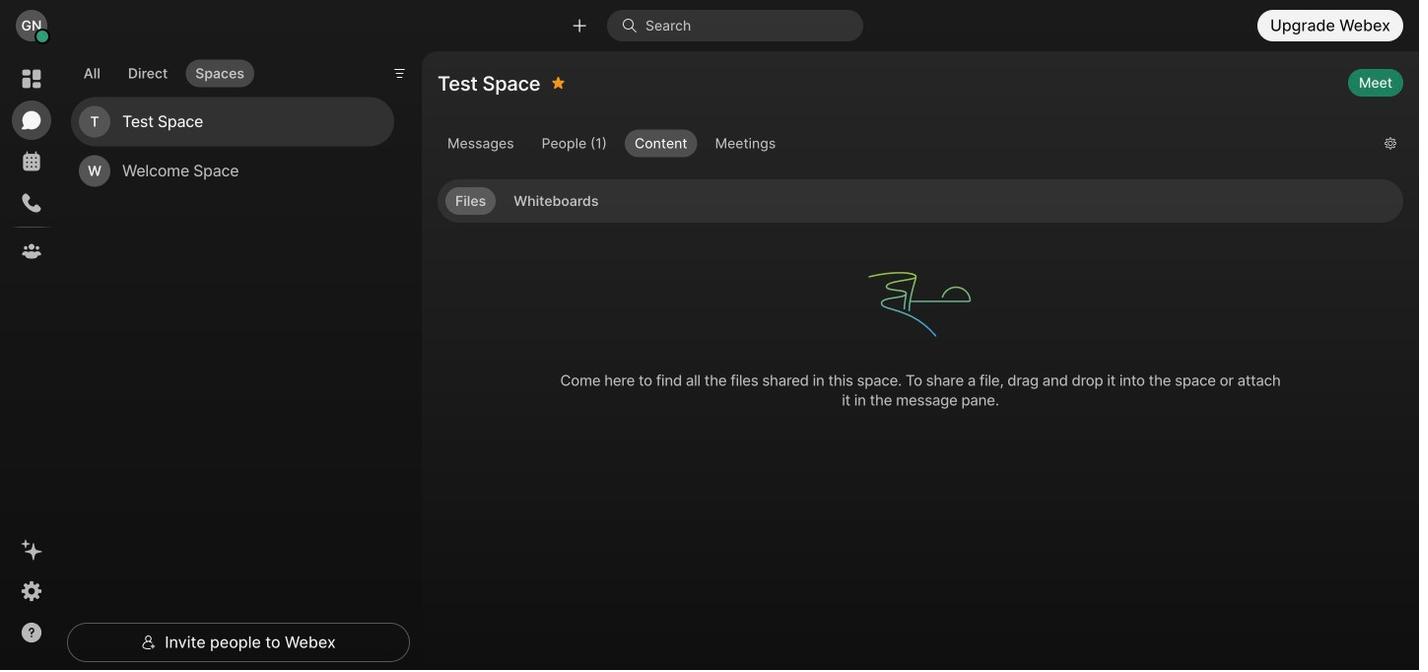 Task type: locate. For each thing, give the bounding box(es) containing it.
welcome space list item
[[71, 146, 394, 196]]

tab list
[[69, 48, 259, 93]]

group
[[438, 130, 1369, 162]]

test space list item
[[71, 97, 394, 146]]

navigation
[[0, 51, 63, 670]]

webex tab list
[[12, 59, 51, 271]]



Task type: vqa. For each thing, say whether or not it's contained in the screenshot.
navigation
yes



